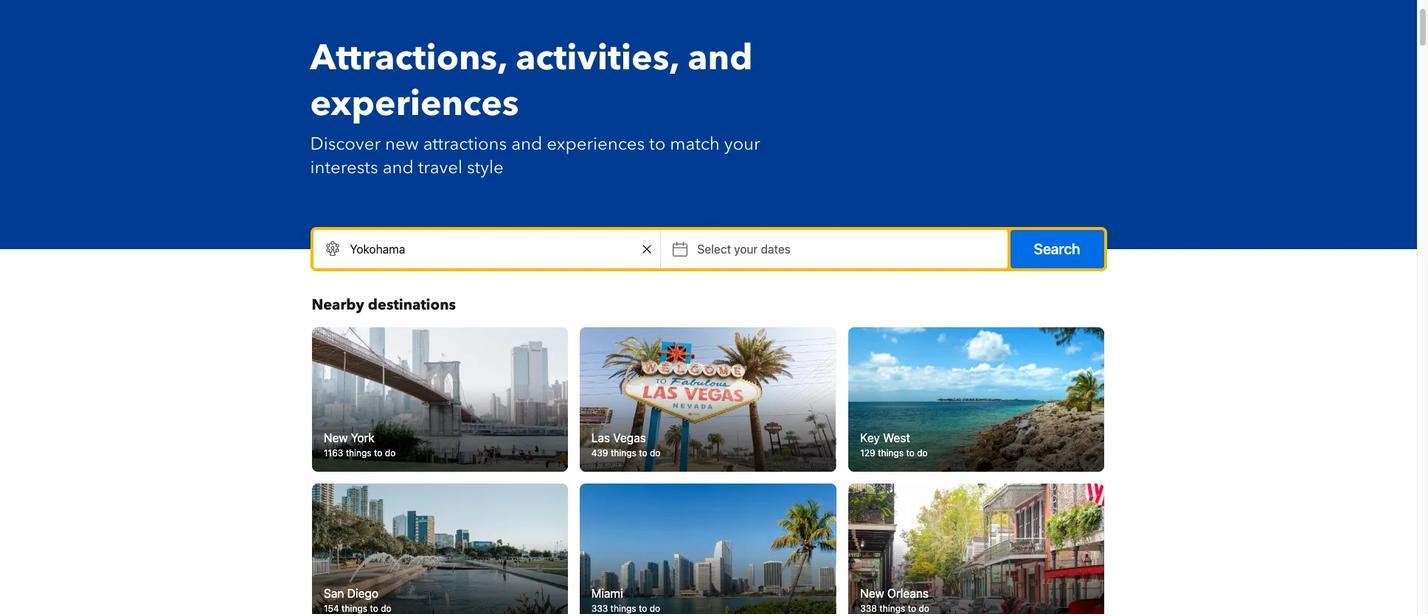 Task type: describe. For each thing, give the bounding box(es) containing it.
1 horizontal spatial experiences
[[547, 132, 645, 156]]

vegas
[[614, 431, 646, 445]]

to for new york
[[374, 448, 382, 459]]

san diego link
[[312, 484, 568, 615]]

dates
[[761, 243, 791, 256]]

1 vertical spatial your
[[734, 243, 758, 256]]

do for york
[[385, 448, 395, 459]]

attractions,
[[310, 34, 507, 83]]

las
[[592, 431, 610, 445]]

key
[[860, 431, 880, 445]]

things for vegas
[[611, 448, 637, 459]]

0 horizontal spatial and
[[383, 156, 414, 180]]

new orleans image
[[848, 484, 1105, 615]]

new for new york 1163 things to do
[[323, 431, 347, 445]]

Where are you going? search field
[[313, 230, 660, 269]]

new york 1163 things to do
[[323, 431, 395, 459]]

select
[[698, 243, 731, 256]]

orleans
[[887, 587, 928, 601]]

to for key west
[[906, 448, 914, 459]]

do for west
[[917, 448, 927, 459]]

to for las vegas
[[639, 448, 648, 459]]

las vegas image
[[580, 328, 836, 472]]

2 horizontal spatial and
[[688, 34, 753, 83]]

1163
[[323, 448, 343, 459]]

york
[[351, 431, 374, 445]]

1 horizontal spatial and
[[511, 132, 542, 156]]

key west image
[[848, 328, 1105, 472]]

your inside attractions, activities, and experiences discover new attractions and experiences to match your interests and travel style
[[724, 132, 760, 156]]

new orleans link
[[848, 484, 1105, 615]]

interests
[[310, 156, 378, 180]]

san diego image
[[312, 484, 568, 615]]



Task type: vqa. For each thing, say whether or not it's contained in the screenshot.
1 adult
no



Task type: locate. For each thing, give the bounding box(es) containing it.
0 horizontal spatial new
[[323, 431, 347, 445]]

do right 1163
[[385, 448, 395, 459]]

0 vertical spatial new
[[323, 431, 347, 445]]

to inside new york 1163 things to do
[[374, 448, 382, 459]]

things down west in the bottom right of the page
[[878, 448, 903, 459]]

2 things from the left
[[611, 448, 637, 459]]

1 horizontal spatial do
[[650, 448, 661, 459]]

1 horizontal spatial things
[[611, 448, 637, 459]]

to down vegas
[[639, 448, 648, 459]]

san
[[323, 587, 344, 601]]

things for york
[[345, 448, 371, 459]]

things inside key west 129 things to do
[[878, 448, 903, 459]]

new york image
[[312, 328, 568, 472]]

things for west
[[878, 448, 903, 459]]

to inside attractions, activities, and experiences discover new attractions and experiences to match your interests and travel style
[[649, 132, 666, 156]]

miami
[[592, 587, 624, 601]]

0 vertical spatial experiences
[[310, 80, 519, 128]]

129
[[860, 448, 875, 459]]

to down york
[[374, 448, 382, 459]]

to left match
[[649, 132, 666, 156]]

2 horizontal spatial things
[[878, 448, 903, 459]]

do inside las vegas 439 things to do
[[650, 448, 661, 459]]

miami image
[[580, 484, 836, 615]]

1 things from the left
[[345, 448, 371, 459]]

new for new orleans
[[860, 587, 884, 601]]

2 horizontal spatial do
[[917, 448, 927, 459]]

1 do from the left
[[385, 448, 395, 459]]

attractions
[[423, 132, 507, 156]]

your right match
[[724, 132, 760, 156]]

1 vertical spatial experiences
[[547, 132, 645, 156]]

key west 129 things to do
[[860, 431, 927, 459]]

things
[[345, 448, 371, 459], [611, 448, 637, 459], [878, 448, 903, 459]]

2 do from the left
[[650, 448, 661, 459]]

things inside las vegas 439 things to do
[[611, 448, 637, 459]]

attractions, activities, and experiences discover new attractions and experiences to match your interests and travel style
[[310, 34, 760, 180]]

west
[[883, 431, 910, 445]]

do right 129
[[917, 448, 927, 459]]

0 horizontal spatial do
[[385, 448, 395, 459]]

match
[[670, 132, 720, 156]]

new inside new york 1163 things to do
[[323, 431, 347, 445]]

do right 439
[[650, 448, 661, 459]]

activities,
[[516, 34, 679, 83]]

do
[[385, 448, 395, 459], [650, 448, 661, 459], [917, 448, 927, 459]]

style
[[467, 156, 504, 180]]

discover
[[310, 132, 381, 156]]

san diego
[[323, 587, 378, 601]]

do inside key west 129 things to do
[[917, 448, 927, 459]]

1 vertical spatial new
[[860, 587, 884, 601]]

1 horizontal spatial new
[[860, 587, 884, 601]]

destinations
[[368, 295, 456, 315]]

439
[[592, 448, 609, 459]]

do for vegas
[[650, 448, 661, 459]]

your left dates
[[734, 243, 758, 256]]

miami link
[[580, 484, 836, 615]]

travel
[[418, 156, 463, 180]]

new
[[385, 132, 419, 156]]

your
[[724, 132, 760, 156], [734, 243, 758, 256]]

nearby
[[312, 295, 364, 315]]

things inside new york 1163 things to do
[[345, 448, 371, 459]]

to down west in the bottom right of the page
[[906, 448, 914, 459]]

search button
[[1010, 230, 1104, 269]]

diego
[[347, 587, 378, 601]]

new left orleans
[[860, 587, 884, 601]]

3 do from the left
[[917, 448, 927, 459]]

new orleans
[[860, 587, 928, 601]]

las vegas 439 things to do
[[592, 431, 661, 459]]

do inside new york 1163 things to do
[[385, 448, 395, 459]]

new
[[323, 431, 347, 445], [860, 587, 884, 601]]

to inside las vegas 439 things to do
[[639, 448, 648, 459]]

0 vertical spatial your
[[724, 132, 760, 156]]

3 things from the left
[[878, 448, 903, 459]]

things down york
[[345, 448, 371, 459]]

to inside key west 129 things to do
[[906, 448, 914, 459]]

things down vegas
[[611, 448, 637, 459]]

and
[[688, 34, 753, 83], [511, 132, 542, 156], [383, 156, 414, 180]]

select your dates
[[698, 243, 791, 256]]

new up 1163
[[323, 431, 347, 445]]

to
[[649, 132, 666, 156], [374, 448, 382, 459], [639, 448, 648, 459], [906, 448, 914, 459]]

experiences
[[310, 80, 519, 128], [547, 132, 645, 156]]

0 horizontal spatial experiences
[[310, 80, 519, 128]]

search
[[1034, 240, 1080, 257]]

0 horizontal spatial things
[[345, 448, 371, 459]]

nearby destinations
[[312, 295, 456, 315]]



